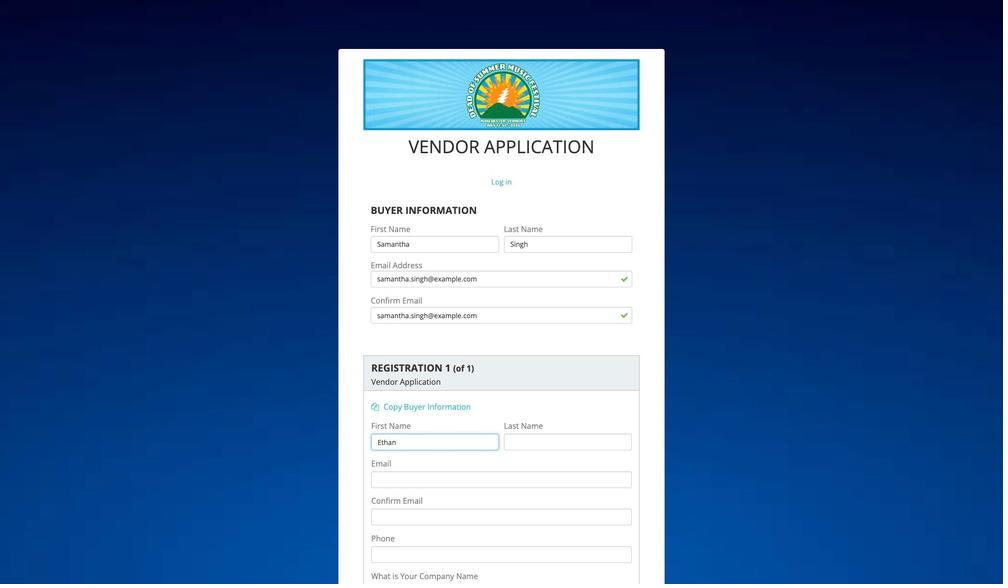 Task type: locate. For each thing, give the bounding box(es) containing it.
None email field
[[371, 271, 633, 288], [371, 307, 633, 324], [371, 472, 632, 489], [371, 509, 632, 526], [371, 271, 633, 288], [371, 307, 633, 324], [371, 472, 632, 489], [371, 509, 632, 526]]

None text field
[[371, 434, 499, 451], [371, 547, 632, 564], [371, 434, 499, 451], [371, 547, 632, 564]]

None text field
[[371, 236, 499, 253], [504, 236, 633, 253], [504, 434, 632, 451], [371, 236, 499, 253], [504, 236, 633, 253], [504, 434, 632, 451]]

check image
[[621, 275, 629, 283]]



Task type: describe. For each thing, give the bounding box(es) containing it.
check image
[[621, 312, 629, 320]]

files o image
[[371, 404, 379, 411]]



